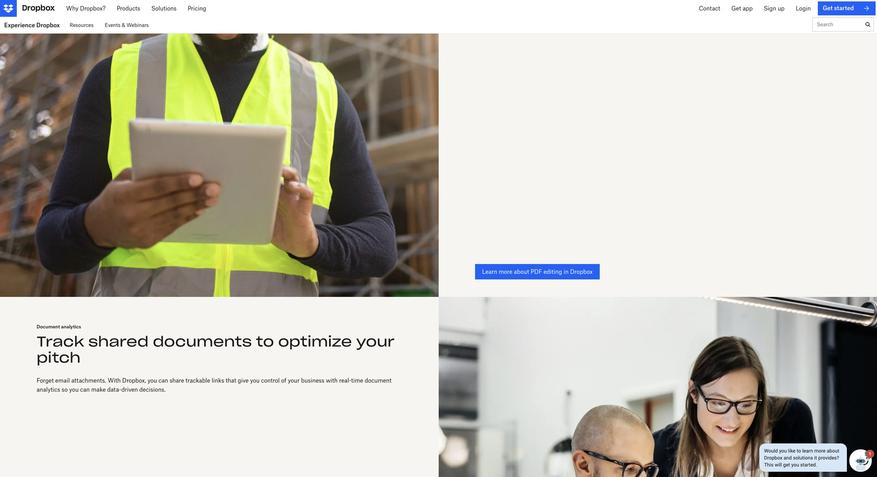 Task type: vqa. For each thing, say whether or not it's contained in the screenshot.
Learn more
no



Task type: describe. For each thing, give the bounding box(es) containing it.
why dropbox? button
[[59, 0, 109, 17]]

get for get app
[[766, 5, 775, 12]]

trackable
[[186, 378, 210, 385]]

analytics inside document analytics track shared documents to optimize your pitch
[[61, 324, 81, 330]]

dropbox,
[[122, 378, 146, 385]]

why dropbox?
[[64, 5, 103, 12]]

your inside forget email attachments. with dropbox, you can share trackable links that give you control of your business with real-time document analytics so you can make data-driven decisions.
[[288, 378, 300, 385]]

2 horizontal spatial you
[[250, 378, 260, 385]]

pricing link
[[180, 0, 210, 17]]

events & webinars
[[105, 22, 149, 28]]

document
[[365, 378, 392, 385]]

of
[[281, 378, 287, 385]]

so
[[62, 387, 68, 394]]

in inside sign in link
[[812, 5, 817, 12]]

1 horizontal spatial you
[[148, 378, 157, 385]]

your inside document analytics track shared documents to optimize your pitch
[[356, 333, 395, 351]]

get app
[[766, 5, 787, 12]]

optimize
[[278, 333, 352, 351]]

forget email attachments. with dropbox, you can share trackable links that give you control of your business with real-time document analytics so you can make data-driven decisions.
[[37, 378, 392, 394]]

share
[[170, 378, 184, 385]]

search
[[817, 21, 834, 27]]

data-
[[107, 387, 121, 394]]

more
[[499, 269, 513, 276]]

pdf
[[531, 269, 542, 276]]

0 vertical spatial can
[[159, 378, 168, 385]]

learn more about pdf editing in dropbox link
[[475, 265, 600, 280]]

attachments.
[[71, 378, 106, 385]]

track
[[37, 333, 84, 351]]

get started
[[830, 5, 860, 12]]

contact
[[733, 5, 754, 12]]

control
[[261, 378, 280, 385]]

documents
[[153, 333, 252, 351]]

solutions button
[[144, 0, 180, 17]]

app
[[777, 5, 787, 12]]

with
[[326, 378, 338, 385]]

learn more about pdf editing in dropbox
[[482, 269, 593, 276]]

experience dropbox link
[[0, 17, 64, 33]]

dropbox inside learn more about pdf editing in dropbox link
[[570, 269, 593, 276]]

1 vertical spatial can
[[80, 387, 90, 394]]

webinars
[[127, 22, 149, 28]]

give
[[238, 378, 249, 385]]

person in a hi vis jacket and hard hat. image
[[0, 0, 439, 297]]

links
[[212, 378, 224, 385]]



Task type: locate. For each thing, give the bounding box(es) containing it.
1 horizontal spatial get
[[830, 5, 839, 12]]

0 horizontal spatial dropbox
[[36, 22, 60, 29]]

get inside get app button
[[766, 5, 775, 12]]

get left started
[[830, 5, 839, 12]]

resources
[[70, 22, 94, 28]]

business
[[301, 378, 325, 385]]

get started link
[[824, 1, 876, 15]]

can down attachments.
[[80, 387, 90, 394]]

get left app
[[766, 5, 775, 12]]

shared
[[88, 333, 149, 351]]

get app button
[[760, 0, 792, 17]]

0 horizontal spatial get
[[766, 5, 775, 12]]

dropbox right experience
[[36, 22, 60, 29]]

started
[[841, 5, 860, 12]]

about
[[514, 269, 529, 276]]

get
[[766, 5, 775, 12], [830, 5, 839, 12]]

1 horizontal spatial in
[[812, 5, 817, 12]]

driven
[[121, 387, 138, 394]]

that
[[226, 378, 236, 385]]

real-
[[339, 378, 351, 385]]

search image
[[866, 22, 871, 27]]

None search field
[[813, 18, 863, 35]]

analytics down forget
[[37, 387, 60, 394]]

0 horizontal spatial you
[[69, 387, 79, 394]]

editing
[[544, 269, 562, 276]]

analytics
[[61, 324, 81, 330], [37, 387, 60, 394]]

0 vertical spatial dropbox
[[36, 22, 60, 29]]

sign in
[[798, 5, 817, 12]]

document analytics track shared documents to optimize your pitch
[[37, 324, 395, 367]]

sign
[[798, 5, 810, 12]]

you up decisions.
[[148, 378, 157, 385]]

you
[[148, 378, 157, 385], [250, 378, 260, 385], [69, 387, 79, 394]]

contact button
[[727, 0, 760, 17]]

analytics inside forget email attachments. with dropbox, you can share trackable links that give you control of your business with real-time document analytics so you can make data-driven decisions.
[[37, 387, 60, 394]]

2 get from the left
[[830, 5, 839, 12]]

1 horizontal spatial your
[[356, 333, 395, 351]]

0 horizontal spatial can
[[80, 387, 90, 394]]

solutions
[[149, 5, 175, 12]]

your
[[356, 333, 395, 351], [288, 378, 300, 385]]

analytics up "track"
[[61, 324, 81, 330]]

0 horizontal spatial in
[[564, 269, 569, 276]]

dropbox?
[[78, 5, 103, 12]]

with
[[108, 378, 121, 385]]

document
[[37, 324, 60, 330]]

0 vertical spatial your
[[356, 333, 395, 351]]

dropbox inside experience dropbox link
[[36, 22, 60, 29]]

1 vertical spatial your
[[288, 378, 300, 385]]

to
[[256, 333, 274, 351]]

in inside learn more about pdf editing in dropbox link
[[564, 269, 569, 276]]

products
[[115, 5, 138, 12]]

0 vertical spatial analytics
[[61, 324, 81, 330]]

can left share
[[159, 378, 168, 385]]

1 vertical spatial dropbox
[[570, 269, 593, 276]]

experience
[[4, 22, 35, 29]]

you right so at the left bottom of page
[[69, 387, 79, 394]]

time
[[351, 378, 363, 385]]

get for get started
[[830, 5, 839, 12]]

in right editing
[[564, 269, 569, 276]]

learn
[[482, 269, 498, 276]]

in
[[812, 5, 817, 12], [564, 269, 569, 276]]

1 horizontal spatial can
[[159, 378, 168, 385]]

products button
[[109, 0, 144, 17]]

1 vertical spatial analytics
[[37, 387, 60, 394]]

two colleagues collaborating image
[[439, 297, 878, 478]]

1 horizontal spatial analytics
[[61, 324, 81, 330]]

make
[[91, 387, 106, 394]]

forget
[[37, 378, 54, 385]]

email
[[55, 378, 70, 385]]

0 vertical spatial in
[[812, 5, 817, 12]]

pitch
[[37, 349, 81, 367]]

dropbox
[[36, 22, 60, 29], [570, 269, 593, 276]]

pricing
[[186, 5, 204, 12]]

can
[[159, 378, 168, 385], [80, 387, 90, 394]]

1 vertical spatial in
[[564, 269, 569, 276]]

0 horizontal spatial analytics
[[37, 387, 60, 394]]

&
[[122, 22, 125, 28]]

get inside get started link
[[830, 5, 839, 12]]

dropbox right editing
[[570, 269, 593, 276]]

resources link
[[70, 17, 94, 33]]

experience dropbox
[[4, 22, 60, 29]]

sign in link
[[798, 1, 817, 15]]

you right give on the bottom left of the page
[[250, 378, 260, 385]]

events
[[105, 22, 121, 28]]

0 horizontal spatial your
[[288, 378, 300, 385]]

in right sign
[[812, 5, 817, 12]]

why
[[64, 5, 76, 12]]

1 get from the left
[[766, 5, 775, 12]]

events & webinars link
[[105, 17, 149, 33]]

decisions.
[[139, 387, 166, 394]]

1 horizontal spatial dropbox
[[570, 269, 593, 276]]



